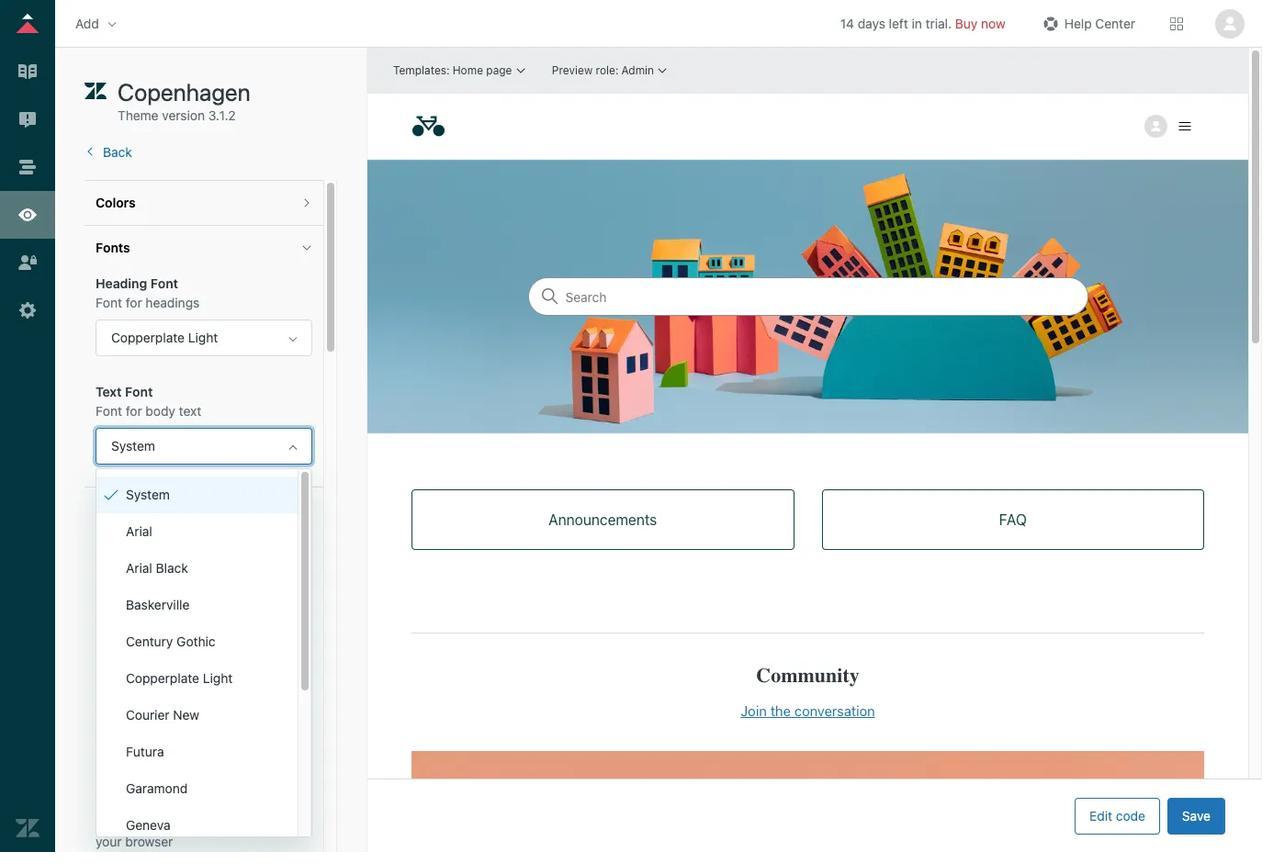 Task type: describe. For each thing, give the bounding box(es) containing it.
of
[[295, 816, 307, 832]]

copperplate light button
[[96, 320, 313, 357]]

arrange content image
[[16, 155, 40, 179]]

bar
[[272, 816, 291, 832]]

century gothic
[[126, 634, 216, 650]]

days
[[858, 15, 886, 31]]

text
[[179, 403, 201, 419]]

revert
[[161, 678, 200, 693]]

baskerville
[[126, 597, 190, 613]]

copenhagen theme version 3.1.2
[[118, 78, 251, 123]]

help inside button
[[1065, 15, 1092, 31]]

moderate content image
[[16, 108, 40, 131]]

to
[[147, 756, 159, 772]]

arial option
[[97, 514, 298, 551]]

next
[[118, 756, 143, 772]]

for for body
[[126, 403, 142, 419]]

code
[[1117, 808, 1146, 824]]

browser
[[125, 834, 173, 850]]

left
[[889, 15, 909, 31]]

black
[[156, 561, 188, 576]]

2 vertical spatial center
[[218, 738, 258, 753]]

settings image
[[16, 299, 40, 323]]

1 vertical spatial name
[[262, 738, 294, 753]]

your
[[96, 834, 122, 850]]

now
[[982, 15, 1006, 31]]

replace
[[96, 678, 143, 693]]

light for copperplate light option
[[203, 671, 233, 687]]

garamond
[[126, 781, 188, 797]]

help center
[[1065, 15, 1136, 31]]

save
[[1183, 808, 1211, 824]]

manage articles image
[[16, 60, 40, 84]]

fonts button
[[85, 226, 324, 270]]

user permissions image
[[16, 251, 40, 275]]

save button
[[1168, 798, 1226, 835]]

version
[[162, 108, 205, 123]]

back link
[[85, 144, 132, 160]]

edit code
[[1090, 808, 1146, 824]]

icon
[[96, 816, 121, 832]]

revert button
[[161, 677, 200, 695]]

headings
[[146, 295, 200, 311]]

Add button
[[70, 10, 125, 37]]

century gothic option
[[97, 624, 298, 661]]

copperplate for copperplate light option
[[126, 671, 199, 687]]

display
[[118, 738, 161, 753]]

futura
[[126, 744, 164, 760]]

copperplate for copperplate light popup button
[[111, 330, 185, 346]]

colors button
[[85, 181, 324, 225]]

geneva
[[126, 818, 171, 834]]

0 vertical spatial the
[[164, 738, 184, 753]]

copenhagen
[[118, 78, 251, 106]]

0 vertical spatial name
[[232, 719, 266, 735]]

1 vertical spatial help
[[155, 719, 184, 735]]

logo inside show help center name display the help center name next to the logo
[[185, 756, 210, 772]]

theme
[[118, 108, 159, 123]]

3.1.2
[[208, 108, 236, 123]]

arial black option
[[97, 551, 298, 587]]

heading font font for headings
[[96, 276, 200, 311]]

buy
[[956, 15, 978, 31]]

customize design image
[[16, 203, 40, 227]]

address
[[221, 816, 268, 832]]

garamond option
[[97, 771, 298, 808]]



Task type: locate. For each thing, give the bounding box(es) containing it.
zendesk products image
[[1171, 17, 1184, 30]]

system button
[[96, 428, 313, 465]]

text
[[96, 384, 122, 400]]

name right new
[[232, 719, 266, 735]]

the
[[164, 738, 184, 753], [162, 756, 181, 772], [198, 816, 217, 832]]

system for system option
[[126, 487, 170, 503]]

for for headings
[[126, 295, 142, 311]]

in for the
[[184, 816, 195, 832]]

favicon icon displayed in the address bar of your browser
[[96, 798, 307, 850]]

copperplate light inside popup button
[[111, 330, 218, 346]]

1 vertical spatial system
[[126, 487, 170, 503]]

0 vertical spatial center
[[1096, 15, 1136, 31]]

0 vertical spatial logo
[[155, 553, 181, 568]]

for down the heading
[[126, 295, 142, 311]]

system inside option
[[126, 487, 170, 503]]

logo company logo
[[96, 534, 181, 568]]

1 vertical spatial arial
[[126, 561, 152, 576]]

century
[[126, 634, 173, 650]]

for left body
[[126, 403, 142, 419]]

copperplate light for copperplate light option
[[126, 671, 233, 687]]

1 vertical spatial center
[[187, 719, 229, 735]]

in right left
[[912, 15, 923, 31]]

0 horizontal spatial help
[[155, 719, 184, 735]]

font up the "headings"
[[151, 276, 178, 291]]

center inside button
[[1096, 15, 1136, 31]]

body
[[146, 403, 175, 419]]

arial left black
[[126, 561, 152, 576]]

the inside 'favicon icon displayed in the address bar of your browser'
[[198, 816, 217, 832]]

copperplate
[[111, 330, 185, 346], [126, 671, 199, 687]]

help center button
[[1034, 10, 1142, 37]]

1 vertical spatial the
[[162, 756, 181, 772]]

Text Font field
[[96, 379, 313, 465]]

arial for arial
[[126, 524, 152, 540]]

1 vertical spatial in
[[184, 816, 195, 832]]

system inside popup button
[[111, 438, 155, 454]]

company
[[96, 553, 152, 568]]

Heading Font field
[[96, 270, 313, 357]]

theme type image
[[85, 77, 107, 107]]

the right the to
[[162, 756, 181, 772]]

2 vertical spatial the
[[198, 816, 217, 832]]

arial for arial black
[[126, 561, 152, 576]]

1 vertical spatial copperplate
[[126, 671, 199, 687]]

fonts
[[96, 240, 130, 256]]

light for copperplate light popup button
[[188, 330, 218, 346]]

system option
[[97, 477, 298, 514]]

the down garamond "option"
[[198, 816, 217, 832]]

baskerville option
[[97, 587, 298, 624]]

edit
[[1090, 808, 1113, 824]]

arial black
[[126, 561, 188, 576]]

courier new option
[[97, 698, 298, 734]]

show help center name display the help center name next to the logo
[[118, 719, 294, 772]]

arial up "company" on the bottom left of the page
[[126, 524, 152, 540]]

for inside heading font font for headings
[[126, 295, 142, 311]]

1 vertical spatial logo
[[185, 756, 210, 772]]

new
[[173, 708, 200, 723]]

2 for from the top
[[126, 403, 142, 419]]

logo
[[155, 553, 181, 568], [185, 756, 210, 772]]

system up logo company logo
[[126, 487, 170, 503]]

copperplate inside option
[[126, 671, 199, 687]]

2 horizontal spatial help
[[1065, 15, 1092, 31]]

gothic
[[177, 634, 216, 650]]

favicon
[[96, 798, 143, 813]]

courier new
[[126, 708, 200, 723]]

14 days left in trial. buy now
[[841, 15, 1006, 31]]

light
[[188, 330, 218, 346], [203, 671, 233, 687]]

2 vertical spatial help
[[187, 738, 215, 753]]

brand
[[96, 502, 132, 517]]

show
[[118, 719, 152, 735]]

0 vertical spatial system
[[111, 438, 155, 454]]

courier
[[126, 708, 170, 723]]

light down the "headings"
[[188, 330, 218, 346]]

geneva option
[[97, 808, 298, 845]]

zendesk image
[[16, 817, 40, 841]]

colors
[[96, 195, 136, 210]]

font up body
[[125, 384, 153, 400]]

help
[[1065, 15, 1092, 31], [155, 719, 184, 735], [187, 738, 215, 753]]

trial.
[[926, 15, 952, 31]]

back
[[103, 144, 132, 160]]

logo right the to
[[185, 756, 210, 772]]

logo
[[96, 534, 126, 550]]

copperplate light up new
[[126, 671, 233, 687]]

logo inside logo company logo
[[155, 553, 181, 568]]

1 horizontal spatial in
[[912, 15, 923, 31]]

1 vertical spatial for
[[126, 403, 142, 419]]

0 horizontal spatial logo
[[155, 553, 181, 568]]

system
[[111, 438, 155, 454], [126, 487, 170, 503]]

in for trial.
[[912, 15, 923, 31]]

add
[[75, 15, 99, 31]]

None button
[[1213, 9, 1248, 38]]

0 vertical spatial help
[[1065, 15, 1092, 31]]

0 vertical spatial light
[[188, 330, 218, 346]]

help right show
[[155, 719, 184, 735]]

0 vertical spatial for
[[126, 295, 142, 311]]

0 vertical spatial in
[[912, 15, 923, 31]]

light right revert
[[203, 671, 233, 687]]

futura option
[[97, 734, 298, 771]]

in inside 'favicon icon displayed in the address bar of your browser'
[[184, 816, 195, 832]]

0 vertical spatial copperplate
[[111, 330, 185, 346]]

in
[[912, 15, 923, 31], [184, 816, 195, 832]]

copperplate light option
[[97, 661, 298, 698]]

replace button
[[96, 677, 143, 695]]

1 for from the top
[[126, 295, 142, 311]]

logo down arial option
[[155, 553, 181, 568]]

0 vertical spatial arial
[[126, 524, 152, 540]]

1 arial from the top
[[126, 524, 152, 540]]

for inside text font font for body text
[[126, 403, 142, 419]]

arial
[[126, 524, 152, 540], [126, 561, 152, 576]]

font
[[151, 276, 178, 291], [96, 295, 122, 311], [125, 384, 153, 400], [96, 403, 122, 419]]

0 horizontal spatial in
[[184, 816, 195, 832]]

1 horizontal spatial help
[[187, 738, 215, 753]]

copperplate inside popup button
[[111, 330, 185, 346]]

font down the heading
[[96, 295, 122, 311]]

light inside option
[[203, 671, 233, 687]]

copperplate light for copperplate light popup button
[[111, 330, 218, 346]]

1 vertical spatial light
[[203, 671, 233, 687]]

copperplate down the "headings"
[[111, 330, 185, 346]]

in down garamond "option"
[[184, 816, 195, 832]]

the right futura
[[164, 738, 184, 753]]

system down body
[[111, 438, 155, 454]]

help down courier new "option"
[[187, 738, 215, 753]]

copperplate light inside option
[[126, 671, 233, 687]]

edit code button
[[1075, 798, 1161, 835]]

name up the bar
[[262, 738, 294, 753]]

displayed
[[124, 816, 181, 832]]

light inside popup button
[[188, 330, 218, 346]]

2 arial from the top
[[126, 561, 152, 576]]

font down text
[[96, 403, 122, 419]]

brand button
[[85, 488, 324, 532]]

for
[[126, 295, 142, 311], [126, 403, 142, 419]]

1 horizontal spatial logo
[[185, 756, 210, 772]]

1 vertical spatial copperplate light
[[126, 671, 233, 687]]

logo image
[[163, 582, 245, 665]]

help right 'now'
[[1065, 15, 1092, 31]]

0 vertical spatial copperplate light
[[111, 330, 218, 346]]

copperplate light
[[111, 330, 218, 346], [126, 671, 233, 687]]

system for system popup button
[[111, 438, 155, 454]]

name
[[232, 719, 266, 735], [262, 738, 294, 753]]

center
[[1096, 15, 1136, 31], [187, 719, 229, 735], [218, 738, 258, 753]]

copperplate light down the "headings"
[[111, 330, 218, 346]]

copperplate up courier new
[[126, 671, 199, 687]]

text font font for body text
[[96, 384, 201, 419]]

14
[[841, 15, 855, 31]]

heading
[[96, 276, 147, 291]]



Task type: vqa. For each thing, say whether or not it's contained in the screenshot.
Tree containing Settings
no



